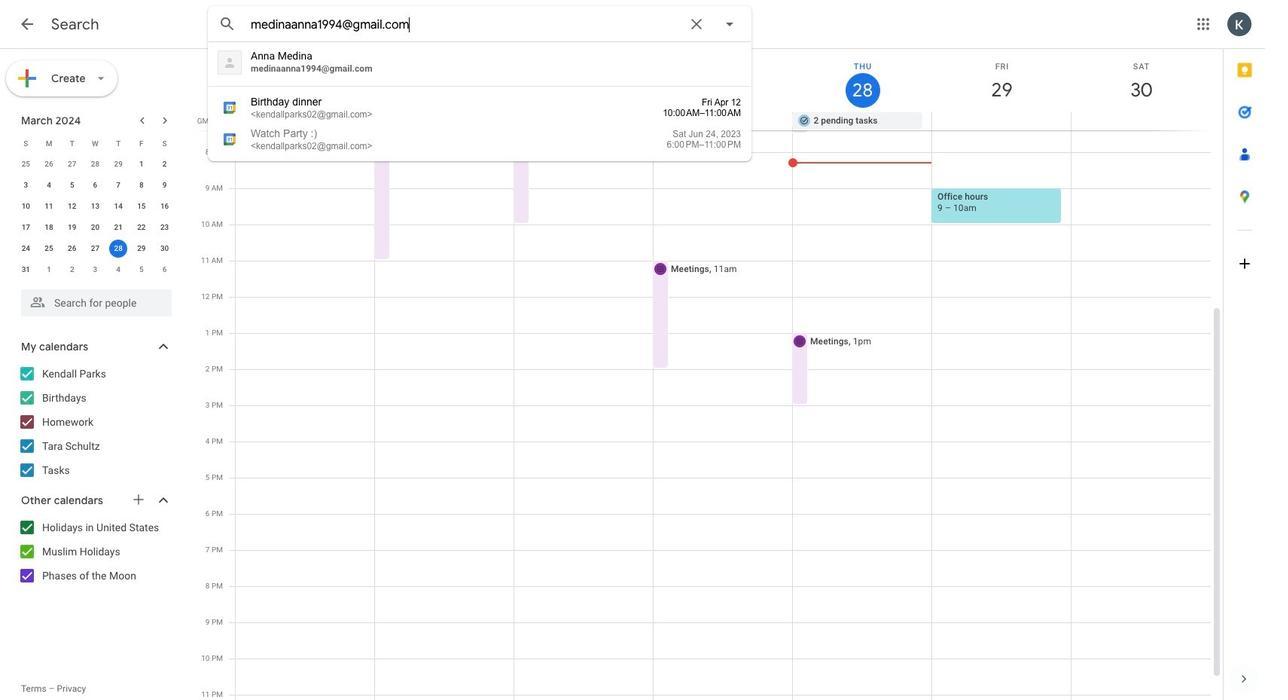 Task type: vqa. For each thing, say whether or not it's contained in the screenshot.
Search icon at the left
yes



Task type: describe. For each thing, give the bounding box(es) containing it.
21 element
[[109, 219, 127, 237]]

12 element
[[63, 197, 81, 216]]

10 element
[[17, 197, 35, 216]]

february 29 element
[[109, 155, 127, 173]]

go back image
[[18, 15, 36, 33]]

Search for people text field
[[30, 289, 163, 316]]

7 element
[[109, 176, 127, 194]]

22 element
[[133, 219, 151, 237]]

february 27 element
[[63, 155, 81, 173]]

20 element
[[86, 219, 104, 237]]

27 element
[[86, 240, 104, 258]]

april 5 element
[[133, 261, 151, 279]]

2 element
[[156, 155, 174, 173]]

february 25 element
[[17, 155, 35, 173]]

23 element
[[156, 219, 174, 237]]

april 2 element
[[63, 261, 81, 279]]

april 6 element
[[156, 261, 174, 279]]

april 4 element
[[109, 261, 127, 279]]

cell inside march 2024 grid
[[107, 238, 130, 259]]



Task type: locate. For each thing, give the bounding box(es) containing it.
4 element
[[40, 176, 58, 194]]

15 element
[[133, 197, 151, 216]]

6 element
[[86, 176, 104, 194]]

search options image
[[715, 9, 745, 39]]

16 element
[[156, 197, 174, 216]]

none search field search for people
[[0, 283, 187, 316]]

<kendallparks02@gmail.com> element for fri apr 12
10:00 am–11:00 am element
[[251, 109, 373, 120]]

25 element
[[40, 240, 58, 258]]

row
[[229, 112, 1224, 130], [14, 133, 176, 154], [14, 154, 176, 175], [14, 175, 176, 196], [14, 196, 176, 217], [14, 217, 176, 238], [14, 238, 176, 259], [14, 259, 176, 280]]

tab list
[[1224, 49, 1266, 658]]

my calendars list
[[3, 362, 187, 482]]

april 3 element
[[86, 261, 104, 279]]

8 element
[[133, 176, 151, 194]]

cell
[[654, 112, 793, 130], [932, 112, 1072, 130], [1072, 112, 1211, 130], [107, 238, 130, 259]]

13 element
[[86, 197, 104, 216]]

<kendallparks02@gmail.com> element
[[251, 109, 373, 120], [251, 141, 373, 151]]

11 element
[[40, 197, 58, 216]]

19 element
[[63, 219, 81, 237]]

1 element
[[133, 155, 151, 173]]

clear search image
[[682, 9, 712, 39]]

14 element
[[109, 197, 127, 216]]

search image
[[212, 9, 243, 39]]

april 1 element
[[40, 261, 58, 279]]

grid
[[193, 43, 1224, 700]]

february 26 element
[[40, 155, 58, 173]]

<kendallparks02@gmail.com> element for 'sat jun 24, 2023
6:00 pm–11:00 pm' element
[[251, 141, 373, 151]]

28, today element
[[109, 240, 127, 258]]

None search field
[[208, 6, 752, 161], [0, 283, 187, 316], [208, 6, 752, 161]]

february 28 element
[[86, 155, 104, 173]]

2 <kendallparks02@gmail.com> element from the top
[[251, 141, 373, 151]]

29 element
[[133, 240, 151, 258]]

31 element
[[17, 261, 35, 279]]

26 element
[[63, 240, 81, 258]]

1 <kendallparks02@gmail.com> element from the top
[[251, 109, 373, 120]]

17 element
[[17, 219, 35, 237]]

9 element
[[156, 176, 174, 194]]

sat jun 24, 2023
6:00 pm–11:00 pm element
[[630, 129, 741, 150]]

row group
[[14, 154, 176, 280]]

heading
[[51, 15, 99, 34]]

list box
[[209, 42, 751, 155]]

18 element
[[40, 219, 58, 237]]

3 element
[[17, 176, 35, 194]]

1 vertical spatial <kendallparks02@gmail.com> element
[[251, 141, 373, 151]]

add other calendars image
[[131, 492, 146, 507]]

march 2024 grid
[[14, 133, 176, 280]]

0 vertical spatial <kendallparks02@gmail.com> element
[[251, 109, 373, 120]]

other calendars list
[[3, 515, 187, 588]]

fri apr 12
10:00 am–11:00 am element
[[630, 97, 741, 118]]

24 element
[[17, 240, 35, 258]]

5 element
[[63, 176, 81, 194]]

30 element
[[156, 240, 174, 258]]

Search text field
[[251, 17, 679, 32]]



